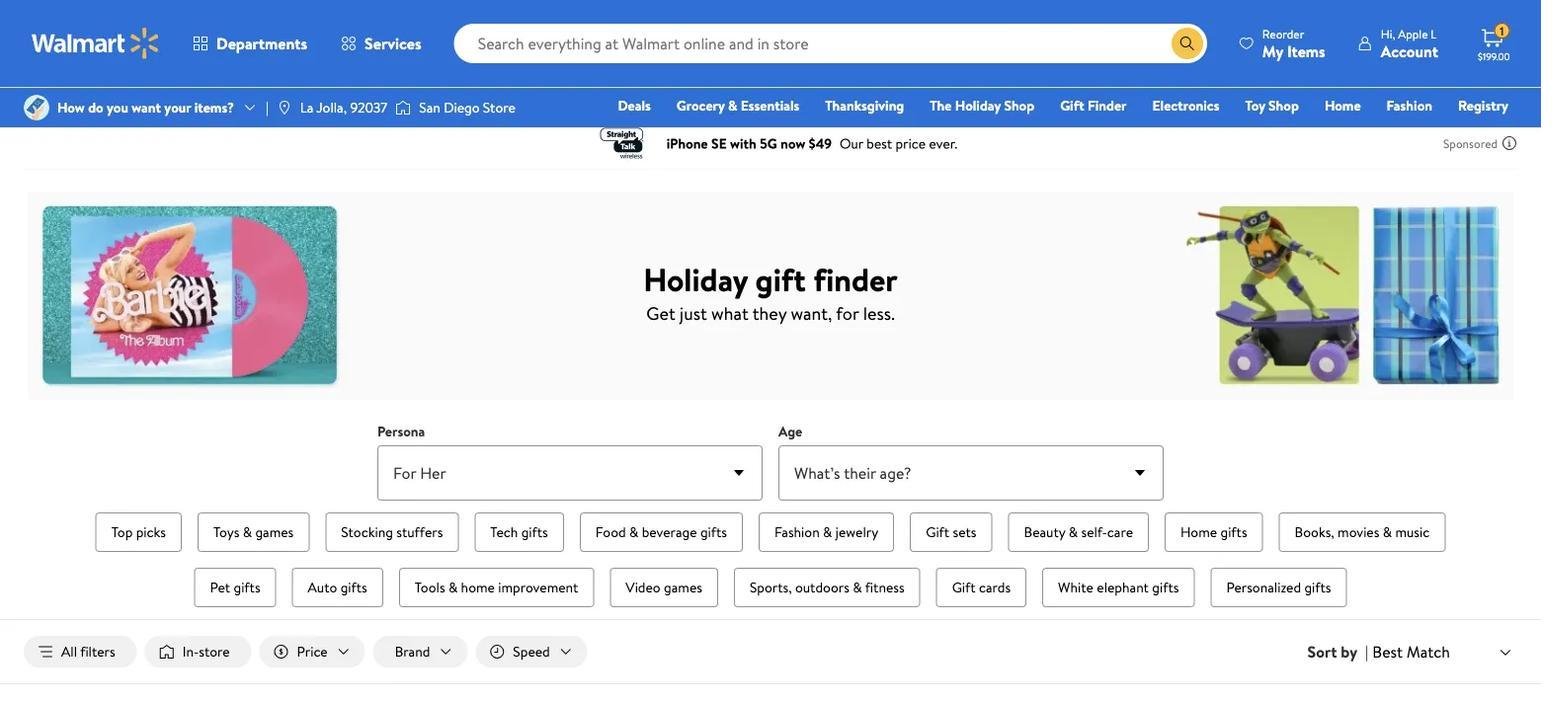 Task type: vqa. For each thing, say whether or not it's contained in the screenshot.
GIRLY
no



Task type: locate. For each thing, give the bounding box(es) containing it.
fashion & jewelry button
[[759, 513, 895, 552]]

stocking stuffers
[[341, 523, 443, 542]]

jewelry
[[836, 523, 879, 542]]

books, movies & music button
[[1279, 513, 1446, 552]]

gift inside gift cards button
[[952, 578, 976, 597]]

& right toys
[[243, 523, 252, 542]]

just
[[680, 301, 707, 326]]

1 horizontal spatial holiday
[[956, 96, 1001, 115]]

you
[[107, 98, 128, 117]]

1 vertical spatial |
[[1366, 641, 1369, 663]]

gifts right pet
[[234, 578, 261, 597]]

0 horizontal spatial holiday
[[644, 257, 748, 301]]

0 vertical spatial games
[[255, 523, 294, 542]]

gift left cards
[[952, 578, 976, 597]]

improvement
[[498, 578, 579, 597]]

1 horizontal spatial registry
[[1459, 96, 1509, 115]]

gifts right the tech
[[522, 523, 548, 542]]

 image left la
[[277, 100, 292, 116]]

shop right toy on the right
[[1269, 96, 1300, 115]]

& left jewelry
[[823, 523, 833, 542]]

hi, apple l account
[[1381, 25, 1439, 62]]

shop inside 'the holiday shop' "link"
[[1005, 96, 1035, 115]]

gifts
[[522, 523, 548, 542], [701, 523, 727, 542], [1221, 523, 1248, 542], [234, 578, 261, 597], [341, 578, 367, 597], [1153, 578, 1179, 597], [1305, 578, 1332, 597]]

home
[[1325, 96, 1362, 115], [1181, 523, 1218, 542]]

1 horizontal spatial games
[[664, 578, 703, 597]]

toys & games
[[213, 523, 294, 542]]

price button
[[260, 636, 365, 668]]

walmart+ link
[[1441, 123, 1518, 144]]

la
[[300, 98, 314, 117]]

holiday gift finder image
[[28, 191, 1514, 400]]

finder left la
[[245, 80, 284, 99]]

1 horizontal spatial shop
[[1269, 96, 1300, 115]]

gift right the holiday shop
[[1061, 96, 1085, 115]]

gifts right personalized
[[1305, 578, 1332, 597]]

fashion left jewelry
[[775, 523, 820, 542]]

tech gifts
[[491, 523, 548, 542]]

debit
[[1391, 124, 1425, 143]]

1 horizontal spatial |
[[1366, 641, 1369, 663]]

books, movies & music list item
[[1276, 509, 1450, 556]]

| inside sort and filter section element
[[1366, 641, 1369, 663]]

0 horizontal spatial finder
[[245, 80, 284, 99]]

games inside button
[[664, 578, 703, 597]]

0 horizontal spatial games
[[255, 523, 294, 542]]

finder left the electronics link
[[1088, 96, 1127, 115]]

home for home
[[1325, 96, 1362, 115]]

video games
[[626, 578, 703, 597]]

 image left san
[[396, 98, 411, 118]]

& for gifts & registry / gift ideas / gift finder
[[56, 80, 66, 99]]

fashion up debit
[[1387, 96, 1433, 115]]

gift inside gift sets button
[[926, 523, 950, 542]]

& for beauty & self-care
[[1069, 523, 1078, 542]]

want,
[[791, 301, 832, 326]]

by
[[1341, 641, 1358, 663]]

shop
[[1005, 96, 1035, 115], [1269, 96, 1300, 115]]

pet
[[210, 578, 230, 597]]

|
[[266, 98, 269, 117], [1366, 641, 1369, 663]]

Search search field
[[454, 24, 1208, 63]]

walmart+
[[1450, 124, 1509, 143]]

0 vertical spatial holiday
[[956, 96, 1001, 115]]

speed
[[513, 642, 550, 662]]

group
[[71, 509, 1471, 612]]

gift finder
[[1061, 96, 1127, 115]]

1 horizontal spatial  image
[[396, 98, 411, 118]]

holiday inside holiday gift finder get just what they want, for less.
[[644, 257, 748, 301]]

games right video
[[664, 578, 703, 597]]

gifts up personalized
[[1221, 523, 1248, 542]]

0 horizontal spatial shop
[[1005, 96, 1035, 115]]

electronics link
[[1144, 95, 1229, 116]]

gift for gift finder
[[1061, 96, 1085, 115]]

do
[[88, 98, 103, 117]]

& right tools at the left bottom
[[449, 578, 458, 597]]

beauty & self-care
[[1024, 523, 1134, 542]]

& right 'grocery'
[[728, 96, 738, 115]]

in-store
[[183, 642, 230, 662]]

& left self-
[[1069, 523, 1078, 542]]

pet gifts button
[[194, 568, 276, 608]]

auto gifts list item
[[288, 564, 387, 612]]

tools
[[415, 578, 445, 597]]

personalized gifts button
[[1211, 568, 1348, 608]]

registry up walmart+
[[1459, 96, 1509, 115]]

0 horizontal spatial home
[[1181, 523, 1218, 542]]

gifts right auto
[[341, 578, 367, 597]]

how do you want your items?
[[57, 98, 234, 117]]

gift finder link left the electronics link
[[1052, 95, 1136, 116]]

shop left gift finder
[[1005, 96, 1035, 115]]

fashion inside button
[[775, 523, 820, 542]]

0 vertical spatial fashion
[[1387, 96, 1433, 115]]

1 / from the left
[[127, 80, 132, 99]]

gift finder link down departments popup button
[[218, 80, 284, 99]]

| right by
[[1366, 641, 1369, 663]]

elephant
[[1097, 578, 1149, 597]]

essentials
[[741, 96, 800, 115]]

home right care
[[1181, 523, 1218, 542]]

reorder
[[1263, 25, 1305, 42]]

filters
[[80, 642, 115, 662]]

 image
[[24, 95, 49, 121]]

1 horizontal spatial fashion
[[1387, 96, 1433, 115]]

home up one
[[1325, 96, 1362, 115]]

personalized gifts list item
[[1207, 564, 1352, 612]]

0 vertical spatial home
[[1325, 96, 1362, 115]]

0 horizontal spatial fashion
[[775, 523, 820, 542]]

stuffers
[[397, 523, 443, 542]]

self-
[[1082, 523, 1108, 542]]

gift cards
[[952, 578, 1011, 597]]

1 shop from the left
[[1005, 96, 1035, 115]]

best match
[[1373, 641, 1451, 663]]

games
[[255, 523, 294, 542], [664, 578, 703, 597]]

toy
[[1246, 96, 1266, 115]]

fashion & jewelry
[[775, 523, 879, 542]]

toys & games list item
[[194, 509, 314, 556]]

video games list item
[[606, 564, 722, 612]]

home
[[461, 578, 495, 597]]

& right the "gifts"
[[56, 80, 66, 99]]

san diego store
[[419, 98, 516, 117]]

home inside button
[[1181, 523, 1218, 542]]

grocery & essentials
[[677, 96, 800, 115]]

gift left sets
[[926, 523, 950, 542]]

gift inside gift finder link
[[1061, 96, 1085, 115]]

gifts right beverage
[[701, 523, 727, 542]]

1 horizontal spatial finder
[[1088, 96, 1127, 115]]

0 horizontal spatial |
[[266, 98, 269, 117]]

| left la
[[266, 98, 269, 117]]

gifts & registry link
[[24, 80, 119, 99]]

& inside 'list item'
[[1069, 523, 1078, 542]]

registry down walmart 'image'
[[69, 80, 119, 99]]

/ right do at top left
[[127, 80, 132, 99]]

 image for san
[[396, 98, 411, 118]]

0 vertical spatial |
[[266, 98, 269, 117]]

departments
[[216, 33, 307, 54]]

1 vertical spatial fashion
[[775, 523, 820, 542]]

Walmart Site-Wide search field
[[454, 24, 1208, 63]]

gifts inside "button"
[[234, 578, 261, 597]]

1 vertical spatial games
[[664, 578, 703, 597]]

stocking stuffers button
[[325, 513, 459, 552]]

items?
[[194, 98, 234, 117]]

music
[[1396, 523, 1430, 542]]

0 horizontal spatial /
[[127, 80, 132, 99]]

brand button
[[373, 636, 468, 668]]

0 horizontal spatial  image
[[277, 100, 292, 116]]

tech gifts list item
[[471, 509, 568, 556]]

for
[[836, 301, 859, 326]]

speed button
[[476, 636, 588, 668]]

/ right the ideas
[[205, 80, 210, 99]]

&
[[56, 80, 66, 99], [728, 96, 738, 115], [243, 523, 252, 542], [630, 523, 639, 542], [823, 523, 833, 542], [1069, 523, 1078, 542], [1383, 523, 1393, 542], [449, 578, 458, 597], [853, 578, 862, 597]]

electronics
[[1153, 96, 1220, 115]]

finder
[[245, 80, 284, 99], [1088, 96, 1127, 115]]

gift finder link
[[218, 80, 284, 99], [1052, 95, 1136, 116]]

fitness
[[865, 578, 905, 597]]

gift cards list item
[[933, 564, 1031, 612]]

toys & games button
[[198, 513, 310, 552]]

& for fashion & jewelry
[[823, 523, 833, 542]]

1 vertical spatial home
[[1181, 523, 1218, 542]]

home for home gifts
[[1181, 523, 1218, 542]]

1 horizontal spatial /
[[205, 80, 210, 99]]

gifts
[[24, 80, 53, 99]]

registry one debit
[[1358, 96, 1509, 143]]

personalized
[[1227, 578, 1302, 597]]

2 shop from the left
[[1269, 96, 1300, 115]]

1 horizontal spatial home
[[1325, 96, 1362, 115]]

gifts inside button
[[341, 578, 367, 597]]

& right the "food"
[[630, 523, 639, 542]]

gifts & registry / gift ideas / gift finder
[[24, 80, 284, 99]]

store
[[483, 98, 516, 117]]

1 horizontal spatial gift finder link
[[1052, 95, 1136, 116]]

food & beverage gifts list item
[[576, 509, 747, 556]]

 image
[[396, 98, 411, 118], [277, 100, 292, 116]]

pet gifts list item
[[190, 564, 280, 612]]

gifts for personalized gifts
[[1305, 578, 1332, 597]]

1 vertical spatial holiday
[[644, 257, 748, 301]]

registry link
[[1450, 95, 1518, 116]]

tools & home improvement button
[[399, 568, 594, 608]]

games right toys
[[255, 523, 294, 542]]



Task type: describe. For each thing, give the bounding box(es) containing it.
tech
[[491, 523, 518, 542]]

stocking stuffers list item
[[322, 509, 463, 556]]

beauty & self-care button
[[1009, 513, 1149, 552]]

sports, outdoors & fitness button
[[734, 568, 921, 608]]

gifts for tech gifts
[[522, 523, 548, 542]]

diego
[[444, 98, 480, 117]]

what
[[712, 301, 749, 326]]

auto
[[308, 578, 337, 597]]

white elephant gifts list item
[[1039, 564, 1199, 612]]

san
[[419, 98, 441, 117]]

walmart image
[[32, 28, 160, 59]]

gifts for home gifts
[[1221, 523, 1248, 542]]

sports,
[[750, 578, 792, 597]]

pet gifts
[[210, 578, 261, 597]]

best
[[1373, 641, 1404, 663]]

items
[[1288, 40, 1326, 62]]

top picks button
[[96, 513, 182, 552]]

beverage
[[642, 523, 697, 542]]

persona
[[378, 422, 425, 441]]

match
[[1407, 641, 1451, 663]]

home gifts
[[1181, 523, 1248, 542]]

group containing top picks
[[71, 509, 1471, 612]]

my
[[1263, 40, 1284, 62]]

reorder my items
[[1263, 25, 1326, 62]]

auto gifts
[[308, 578, 367, 597]]

& for tools & home improvement
[[449, 578, 458, 597]]

services button
[[324, 20, 438, 67]]

white elephant gifts button
[[1043, 568, 1195, 608]]

fashion for fashion & jewelry
[[775, 523, 820, 542]]

care
[[1108, 523, 1134, 542]]

personalized gifts
[[1227, 578, 1332, 597]]

best match button
[[1369, 639, 1518, 665]]

gift sets list item
[[906, 509, 997, 556]]

gift right the ideas
[[218, 80, 242, 99]]

brand
[[395, 642, 430, 662]]

video
[[626, 578, 661, 597]]

gift left the ideas
[[140, 80, 163, 99]]

jolla,
[[317, 98, 347, 117]]

one
[[1358, 124, 1387, 143]]

games inside button
[[255, 523, 294, 542]]

fashion for fashion
[[1387, 96, 1433, 115]]

sort by |
[[1308, 641, 1369, 663]]

grocery & essentials link
[[668, 95, 809, 116]]

all
[[61, 642, 77, 662]]

thanksgiving
[[826, 96, 905, 115]]

in-
[[183, 642, 199, 662]]

movies
[[1338, 523, 1380, 542]]

home link
[[1316, 95, 1370, 116]]

grocery
[[677, 96, 725, 115]]

tools & home improvement list item
[[395, 564, 598, 612]]

want
[[132, 98, 161, 117]]

video games button
[[610, 568, 718, 608]]

finder
[[814, 257, 898, 301]]

food
[[596, 523, 626, 542]]

search icon image
[[1180, 36, 1196, 51]]

gift
[[756, 257, 806, 301]]

gifts for pet gifts
[[234, 578, 261, 597]]

 image for la
[[277, 100, 292, 116]]

hi,
[[1381, 25, 1396, 42]]

toy shop link
[[1237, 95, 1308, 116]]

0 horizontal spatial gift finder link
[[218, 80, 284, 99]]

sports, outdoors & fitness
[[750, 578, 905, 597]]

& left fitness
[[853, 578, 862, 597]]

la jolla, 92037
[[300, 98, 388, 117]]

deals
[[618, 96, 651, 115]]

0 horizontal spatial registry
[[69, 80, 119, 99]]

gift ideas link
[[140, 80, 197, 99]]

age
[[779, 422, 803, 441]]

fashion & jewelry list item
[[755, 509, 899, 556]]

books,
[[1295, 523, 1335, 542]]

they
[[753, 301, 787, 326]]

tools & home improvement
[[415, 578, 579, 597]]

gift for gift sets
[[926, 523, 950, 542]]

& for toys & games
[[243, 523, 252, 542]]

1
[[1500, 22, 1505, 39]]

deals link
[[609, 95, 660, 116]]

white elephant gifts
[[1059, 578, 1179, 597]]

gifts right elephant on the bottom right
[[1153, 578, 1179, 597]]

sort and filter section element
[[0, 621, 1542, 684]]

sports, outdoors & fitness list item
[[730, 564, 925, 612]]

how
[[57, 98, 85, 117]]

top picks list item
[[92, 509, 186, 556]]

the holiday shop link
[[921, 95, 1044, 116]]

home gifts list item
[[1161, 509, 1268, 556]]

gift cards button
[[937, 568, 1027, 608]]

beauty & self-care list item
[[1005, 509, 1153, 556]]

holiday gift finder get just what they want, for less.
[[644, 257, 898, 326]]

holiday inside "link"
[[956, 96, 1001, 115]]

2 / from the left
[[205, 80, 210, 99]]

picks
[[136, 523, 166, 542]]

less.
[[864, 301, 895, 326]]

all filters
[[61, 642, 115, 662]]

registry inside registry one debit
[[1459, 96, 1509, 115]]

l
[[1431, 25, 1437, 42]]

price
[[297, 642, 328, 662]]

top picks
[[111, 523, 166, 542]]

& for grocery & essentials
[[728, 96, 738, 115]]

sponsored
[[1444, 135, 1498, 152]]

gift sets
[[926, 523, 977, 542]]

& for food & beverage gifts
[[630, 523, 639, 542]]

get
[[647, 301, 676, 326]]

gift for gift cards
[[952, 578, 976, 597]]

toy shop
[[1246, 96, 1300, 115]]

gifts for auto gifts
[[341, 578, 367, 597]]

& left the music
[[1383, 523, 1393, 542]]

one debit link
[[1349, 123, 1433, 144]]

sets
[[953, 523, 977, 542]]

shop inside toy shop link
[[1269, 96, 1300, 115]]

store
[[199, 642, 230, 662]]

92037
[[350, 98, 388, 117]]

home gifts button
[[1165, 513, 1264, 552]]



